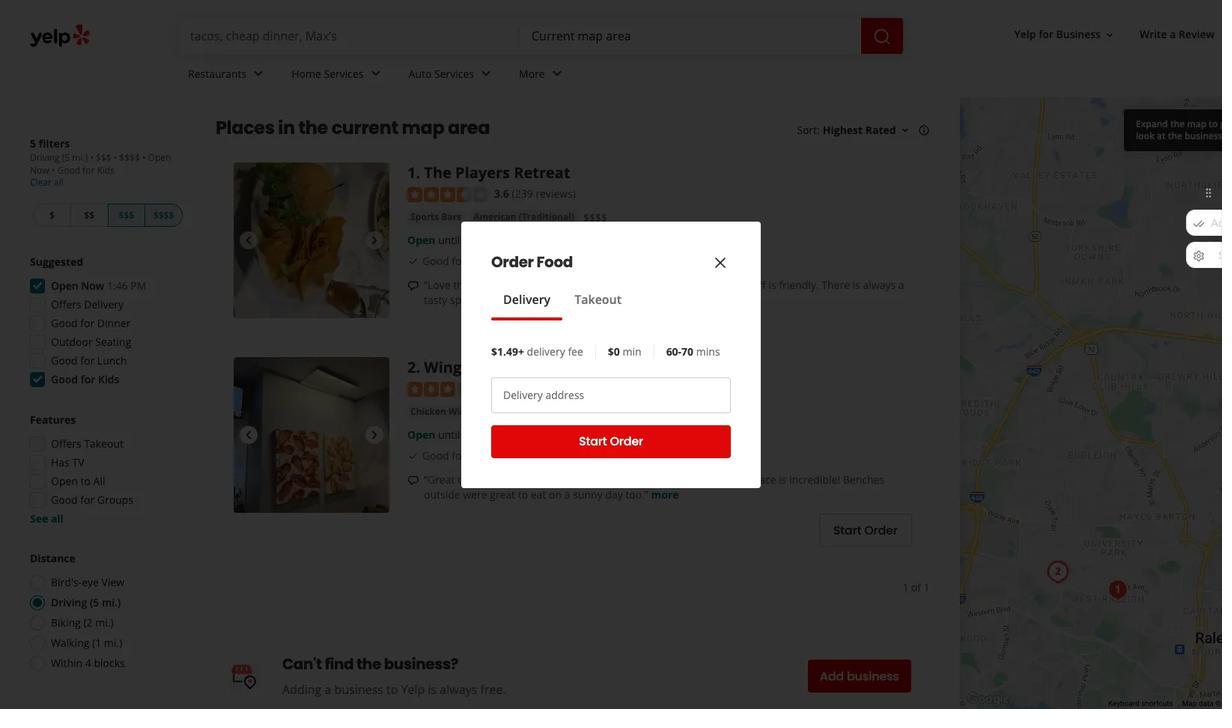 Task type: vqa. For each thing, say whether or not it's contained in the screenshot.
"Daly"
no



Task type: describe. For each thing, give the bounding box(es) containing it.
find
[[325, 654, 354, 675]]

3.6
[[494, 186, 509, 201]]

enough
[[508, 293, 545, 307]]

delivery inside tab list
[[503, 291, 551, 307]]

start order link
[[819, 514, 912, 547]]

open for open now
[[148, 151, 171, 164]]

open for open now 1:46 pm
[[51, 279, 78, 293]]

american (traditional)
[[473, 211, 574, 223]]

adding
[[282, 682, 322, 698]]

24 chevron down v2 image for more
[[548, 65, 566, 83]]

(5 for driving (5 mi.)
[[90, 595, 99, 610]]

5
[[30, 136, 36, 151]]

order for start order link
[[864, 522, 898, 539]]

filters
[[39, 136, 70, 151]]

good for kids for 1
[[422, 254, 489, 268]]

mi.) for driving (5 mi.)
[[102, 595, 121, 610]]

to inside can't find the business? adding a business to yelp is always free.
[[387, 682, 398, 698]]

. for 2
[[416, 357, 420, 377]]

mi.) for walking (1 mi.)
[[104, 636, 122, 650]]

for down open to all
[[80, 493, 95, 507]]

1 . the players retreat
[[407, 163, 570, 183]]

of
[[911, 581, 921, 595]]

driving for driving (5 mi.) • $$$ • $$$$ •
[[30, 151, 60, 164]]

clear all
[[30, 176, 63, 189]]

kids down the midnight
[[469, 254, 489, 268]]

midnight
[[463, 233, 506, 247]]

©2
[[1216, 700, 1222, 708]]

24 chevron down v2 image
[[250, 65, 268, 83]]

24 chevron down v2 image for home services
[[367, 65, 385, 83]]

clear
[[30, 176, 52, 189]]

driving for driving (5 mi.)
[[51, 595, 87, 610]]

dinner
[[97, 316, 131, 330]]

2 horizontal spatial $$$$
[[583, 211, 607, 225]]

for inside button
[[1039, 27, 1054, 42]]

$ button
[[33, 204, 70, 227]]

places in the current map area
[[216, 115, 490, 140]]

close image
[[711, 254, 729, 272]]

too."
[[626, 488, 649, 502]]

special
[[450, 293, 484, 307]]

yelp inside button
[[1014, 27, 1036, 42]]

biking
[[51, 616, 81, 630]]

to inside the expand the map to g
[[1209, 118, 1218, 130]]

3.6 (239 reviews)
[[494, 186, 576, 201]]

expand the map to g tooltip
[[1124, 109, 1222, 151]]

good down outdoor
[[51, 353, 78, 368]]

$0
[[608, 344, 620, 358]]

option group containing distance
[[25, 551, 186, 676]]

$1.49+
[[491, 344, 524, 358]]

good for dinner
[[51, 316, 131, 330]]

. for 1
[[416, 163, 420, 183]]

restaurants link
[[176, 54, 280, 97]]

places
[[216, 115, 275, 140]]

for right clear all "link"
[[82, 164, 95, 177]]

add
[[820, 668, 844, 685]]

order for start order button
[[610, 433, 643, 450]]

a inside "love this place! excellent burgers, ambiance is nostalgic, and the staff is friendly. there is always a tasty special and enough room to seat large parties,…"
[[899, 278, 904, 292]]

now for open now
[[30, 164, 49, 177]]

1 left the
[[407, 163, 416, 183]]

(79
[[512, 381, 527, 395]]

order food dialog
[[0, 0, 1222, 709]]

more link
[[651, 488, 679, 502]]

chicken wings link
[[407, 405, 478, 420]]

write a review
[[1140, 27, 1215, 42]]

business
[[1056, 27, 1101, 42]]

food for order food
[[537, 251, 573, 272]]

$1.49+ delivery fee
[[491, 344, 583, 358]]

on
[[549, 488, 562, 502]]

Order delivery text field
[[491, 377, 731, 413]]

fast food link
[[549, 405, 598, 420]]

mi.) for biking (2 mi.)
[[95, 616, 114, 630]]

good up outdoor
[[51, 316, 78, 330]]

fast food
[[552, 405, 595, 418]]

place!
[[474, 278, 502, 292]]

sandwiches button
[[484, 405, 543, 420]]

see all
[[30, 512, 64, 526]]

retreat
[[514, 163, 570, 183]]

food.
[[590, 473, 616, 487]]

a right for
[[637, 473, 643, 487]]

delivery inside group
[[84, 297, 124, 312]]

friendly.
[[779, 278, 819, 292]]

auto services link
[[397, 54, 507, 97]]

add business link
[[808, 660, 911, 693]]

a right on
[[565, 488, 570, 502]]

the players retreat image inside map region
[[1103, 575, 1133, 605]]

write
[[1140, 27, 1167, 42]]

5 filters
[[30, 136, 70, 151]]

"great customer service, fantastic food. for a 1 man operation this place is incredible! benches outside were great to eat on a sunny day too."
[[424, 473, 885, 502]]

yelp for business button
[[1009, 21, 1122, 48]]

until for the
[[438, 233, 460, 247]]

has
[[51, 455, 69, 470]]

offers for offers delivery
[[51, 297, 81, 312]]

next image
[[365, 426, 383, 444]]

lunch
[[97, 353, 127, 368]]

$$$ inside button
[[119, 209, 134, 222]]

good for kids inside group
[[51, 372, 119, 386]]

food for fast food
[[573, 405, 595, 418]]

0 vertical spatial wings
[[424, 357, 469, 377]]

the inside "love this place! excellent burgers, ambiance is nostalgic, and the staff is friendly. there is always a tasty special and enough room to seat large parties,…"
[[726, 278, 742, 292]]

sports bars
[[410, 211, 461, 223]]

biking (2 mi.)
[[51, 616, 114, 630]]

24 chevron down v2 image for auto services
[[477, 65, 495, 83]]

fee
[[568, 344, 583, 358]]

start order for start order button
[[579, 433, 643, 450]]

for down outdoor seating
[[80, 353, 95, 368]]

good down open to all
[[51, 493, 78, 507]]

always inside "love this place! excellent burgers, ambiance is nostalgic, and the staff is friendly. there is always a tasty special and enough room to seat large parties,…"
[[863, 278, 896, 292]]

open for open to all
[[51, 474, 78, 488]]

see
[[30, 512, 48, 526]]

good up "great
[[422, 449, 449, 463]]

for down open until 1:00 am
[[452, 449, 466, 463]]

business inside add business link
[[847, 668, 899, 685]]

3.6 star rating image
[[407, 188, 488, 203]]

american (traditional) button
[[470, 210, 577, 225]]

home services
[[292, 66, 364, 81]]

services for home services
[[324, 66, 364, 81]]

tasty
[[424, 293, 447, 307]]

1 left of
[[903, 581, 909, 595]]

home
[[292, 66, 321, 81]]

business categories element
[[176, 54, 1222, 97]]

open for open until 1:00 am
[[407, 428, 436, 442]]

3.1 star rating image
[[407, 382, 488, 397]]

kids up $$ button
[[97, 164, 115, 177]]

kids inside group
[[98, 372, 119, 386]]

16 speech v2 image for 2
[[407, 475, 419, 487]]

chicken
[[410, 405, 446, 418]]

16 info v2 image
[[918, 124, 930, 136]]

open now 1:46 pm
[[51, 279, 146, 293]]

operation
[[679, 473, 727, 487]]

fantastic
[[546, 473, 588, 487]]

place
[[750, 473, 776, 487]]

0 horizontal spatial order
[[491, 251, 534, 272]]

16 checkmark v2 image for 1
[[407, 256, 419, 268]]

day
[[605, 488, 623, 502]]

1 horizontal spatial and
[[704, 278, 723, 292]]

1 inside "great customer service, fantastic food. for a 1 man operation this place is incredible! benches outside were great to eat on a sunny day too."
[[646, 473, 652, 487]]

staff
[[744, 278, 766, 292]]

3.1 (79 reviews)
[[494, 381, 570, 395]]

sunny
[[573, 488, 603, 502]]

driving (5 mi.)
[[51, 595, 121, 610]]

next image
[[365, 231, 383, 249]]

kids down 1:00
[[469, 449, 489, 463]]

(1
[[92, 636, 101, 650]]

3.1
[[494, 381, 509, 395]]

business?
[[384, 654, 458, 675]]

0 horizontal spatial and
[[486, 293, 505, 307]]

outdoor seating
[[51, 335, 131, 349]]

services for auto services
[[434, 66, 474, 81]]

great
[[490, 488, 515, 502]]

walking (1 mi.)
[[51, 636, 122, 650]]

business inside can't find the business? adding a business to yelp is always free.
[[334, 682, 383, 698]]

service,
[[507, 473, 543, 487]]

is right the there
[[853, 278, 860, 292]]

60-
[[666, 344, 682, 358]]



Task type: locate. For each thing, give the bounding box(es) containing it.
0 horizontal spatial $$$
[[96, 151, 111, 164]]

start order inside button
[[579, 433, 643, 450]]

to down 'service,'
[[518, 488, 528, 502]]

for
[[619, 473, 635, 487]]

until down chicken wings link
[[438, 428, 460, 442]]

1 horizontal spatial map
[[1187, 118, 1207, 130]]

$$$$ right • good for kids
[[119, 151, 140, 164]]

nostalgic,
[[656, 278, 701, 292]]

groups
[[97, 493, 133, 507]]

the right in
[[298, 115, 328, 140]]

1 horizontal spatial the players retreat image
[[1103, 575, 1133, 605]]

map data ©2
[[1182, 700, 1222, 708]]

open for open until midnight
[[407, 233, 436, 247]]

24 chevron down v2 image right auto services
[[477, 65, 495, 83]]

0 vertical spatial food
[[537, 251, 573, 272]]

0 vertical spatial always
[[863, 278, 896, 292]]

24 chevron down v2 image
[[367, 65, 385, 83], [477, 65, 495, 83], [548, 65, 566, 83]]

0 vertical spatial 16 speech v2 image
[[407, 280, 419, 292]]

map region
[[924, 49, 1222, 709]]

0 vertical spatial .
[[416, 163, 420, 183]]

to down business?
[[387, 682, 398, 698]]

now for open now 1:46 pm
[[81, 279, 104, 293]]

kids down 'lunch'
[[98, 372, 119, 386]]

0 vertical spatial 16 checkmark v2 image
[[407, 256, 419, 268]]

1 vertical spatial all
[[51, 512, 64, 526]]

1 16 checkmark v2 image from the top
[[407, 256, 419, 268]]

1 vertical spatial good for kids
[[51, 372, 119, 386]]

the players retreat link
[[424, 163, 570, 183]]

0 vertical spatial the players retreat image
[[234, 163, 389, 318]]

1 horizontal spatial services
[[434, 66, 474, 81]]

takeout inside group
[[84, 437, 124, 451]]

1 vertical spatial order
[[610, 433, 643, 450]]

tab list
[[491, 290, 634, 320]]

sports
[[410, 211, 439, 223]]

for down good for lunch
[[81, 372, 95, 386]]

. up 3.1 star rating 'image'
[[416, 357, 420, 377]]

were
[[463, 488, 487, 502]]

always left free.
[[440, 682, 477, 698]]

data
[[1199, 700, 1214, 708]]

good for kids down open until 1:00 am
[[422, 449, 489, 463]]

within
[[51, 656, 83, 670]]

order inside start order button
[[610, 433, 643, 450]]

the right expand
[[1171, 118, 1185, 130]]

takeout right room at the left of page
[[575, 291, 622, 307]]

0 horizontal spatial start
[[579, 433, 607, 450]]

0 horizontal spatial always
[[440, 682, 477, 698]]

0 vertical spatial good for kids
[[422, 254, 489, 268]]

driving down '5 filters'
[[30, 151, 60, 164]]

map
[[402, 115, 444, 140], [1187, 118, 1207, 130]]

0 horizontal spatial (5
[[62, 151, 70, 164]]

1 horizontal spatial yelp
[[1014, 27, 1036, 42]]

16 speech v2 image
[[407, 280, 419, 292], [407, 475, 419, 487]]

fast food button
[[549, 405, 598, 420]]

search image
[[873, 27, 891, 45]]

offers for offers takeout
[[51, 437, 81, 451]]

this inside "love this place! excellent burgers, ambiance is nostalgic, and the staff is friendly. there is always a tasty special and enough room to seat large parties,…"
[[453, 278, 471, 292]]

•
[[90, 151, 94, 164], [114, 151, 117, 164], [142, 151, 146, 164], [51, 164, 55, 177]]

pm
[[131, 279, 146, 293]]

all for clear all
[[54, 176, 63, 189]]

1 vertical spatial .
[[416, 357, 420, 377]]

1 horizontal spatial food
[[573, 405, 595, 418]]

open until 1:00 am
[[407, 428, 502, 442]]

good for kids down good for lunch
[[51, 372, 119, 386]]

benches
[[843, 473, 885, 487]]

1 vertical spatial group
[[25, 413, 186, 527]]

1 right of
[[924, 581, 930, 595]]

None search field
[[178, 18, 906, 54]]

keyboard shortcuts button
[[1108, 699, 1173, 709]]

1 horizontal spatial (5
[[90, 595, 99, 610]]

reviews) down retreat at the left
[[536, 186, 576, 201]]

wings up open until 1:00 am
[[449, 405, 475, 418]]

walking
[[51, 636, 89, 650]]

wings inside button
[[449, 405, 475, 418]]

the inside the expand the map to g
[[1171, 118, 1185, 130]]

0 horizontal spatial this
[[453, 278, 471, 292]]

2 24 chevron down v2 image from the left
[[477, 65, 495, 83]]

now inside group
[[81, 279, 104, 293]]

driving down bird's-
[[51, 595, 87, 610]]

open now
[[30, 151, 171, 177]]

1 horizontal spatial start order
[[833, 522, 898, 539]]

0 vertical spatial all
[[54, 176, 63, 189]]

$$$$ button
[[145, 204, 183, 227]]

0 vertical spatial start
[[579, 433, 607, 450]]

good down good for lunch
[[51, 372, 78, 386]]

2 horizontal spatial $$$
[[604, 405, 622, 420]]

0 vertical spatial order
[[491, 251, 534, 272]]

business right the add
[[847, 668, 899, 685]]

0 vertical spatial yelp
[[1014, 27, 1036, 42]]

business down find
[[334, 682, 383, 698]]

all for see all
[[51, 512, 64, 526]]

0 horizontal spatial delivery
[[84, 297, 124, 312]]

yelp down business?
[[401, 682, 425, 698]]

the inside can't find the business? adding a business to yelp is always free.
[[357, 654, 381, 675]]

for down open until midnight
[[452, 254, 466, 268]]

1 horizontal spatial start
[[833, 522, 861, 539]]

the
[[298, 115, 328, 140], [1171, 118, 1185, 130], [726, 278, 742, 292], [357, 654, 381, 675]]

distance
[[30, 551, 76, 565]]

order inside start order link
[[864, 522, 898, 539]]

16 speech v2 image left the "love at the top left of the page
[[407, 280, 419, 292]]

1 offers from the top
[[51, 297, 81, 312]]

takeout up tv
[[84, 437, 124, 451]]

2 . wings over raleigh
[[407, 357, 568, 377]]

wings up 3.1 star rating 'image'
[[424, 357, 469, 377]]

1 vertical spatial driving
[[51, 595, 87, 610]]

previous image
[[240, 231, 258, 249]]

more
[[519, 66, 545, 81]]

order up excellent
[[491, 251, 534, 272]]

always
[[863, 278, 896, 292], [440, 682, 477, 698]]

2 vertical spatial good for kids
[[422, 449, 489, 463]]

yelp inside can't find the business? adding a business to yelp is always free.
[[401, 682, 425, 698]]

can't find the business? adding a business to yelp is always free.
[[282, 654, 506, 698]]

expand the map to g
[[1136, 118, 1222, 142]]

man
[[655, 473, 677, 487]]

all right clear
[[54, 176, 63, 189]]

mins
[[696, 344, 720, 358]]

american
[[473, 211, 517, 223]]

1 vertical spatial offers
[[51, 437, 81, 451]]

delivery down open now 1:46 pm
[[84, 297, 124, 312]]

1 horizontal spatial business
[[847, 668, 899, 685]]

0 horizontal spatial takeout
[[84, 437, 124, 451]]

(5 for driving (5 mi.) • $$$ • $$$$ •
[[62, 151, 70, 164]]

1 vertical spatial wings
[[449, 405, 475, 418]]

outdoor
[[51, 335, 93, 349]]

tab list containing delivery
[[491, 290, 634, 320]]

start down the benches
[[833, 522, 861, 539]]

wings over raleigh image
[[1043, 557, 1073, 587]]

slideshow element for 1
[[234, 163, 389, 318]]

good for kids down open until midnight
[[422, 254, 489, 268]]

1 vertical spatial (5
[[90, 595, 99, 610]]

a inside can't find the business? adding a business to yelp is always free.
[[325, 682, 331, 698]]

0 horizontal spatial the players retreat image
[[234, 163, 389, 318]]

open down chicken
[[407, 428, 436, 442]]

start order button
[[491, 425, 731, 458]]

option group
[[25, 551, 186, 676]]

2 horizontal spatial order
[[864, 522, 898, 539]]

1 vertical spatial the players retreat image
[[1103, 575, 1133, 605]]

(5 down eye
[[90, 595, 99, 610]]

offers delivery
[[51, 297, 124, 312]]

24 chevron down v2 image inside home services link
[[367, 65, 385, 83]]

yelp left business
[[1014, 27, 1036, 42]]

reviews) for raleigh
[[530, 381, 570, 395]]

1 left man
[[646, 473, 652, 487]]

0 horizontal spatial map
[[402, 115, 444, 140]]

a right write
[[1170, 27, 1176, 42]]

the left staff
[[726, 278, 742, 292]]

1 vertical spatial 16 checkmark v2 image
[[407, 450, 419, 462]]

map left area in the top of the page
[[402, 115, 444, 140]]

open inside open now
[[148, 151, 171, 164]]

0 horizontal spatial 24 chevron down v2 image
[[367, 65, 385, 83]]

0 horizontal spatial services
[[324, 66, 364, 81]]

2 group from the top
[[25, 413, 186, 527]]

reviews) for retreat
[[536, 186, 576, 201]]

1 horizontal spatial 24 chevron down v2 image
[[477, 65, 495, 83]]

$0 min
[[608, 344, 642, 358]]

now inside open now
[[30, 164, 49, 177]]

min
[[623, 344, 642, 358]]

2 offers from the top
[[51, 437, 81, 451]]

0 vertical spatial now
[[30, 164, 49, 177]]

food inside button
[[573, 405, 595, 418]]

start order
[[579, 433, 643, 450], [833, 522, 898, 539]]

. left the
[[416, 163, 420, 183]]

shortcuts
[[1141, 700, 1173, 708]]

wings over raleigh image
[[234, 357, 389, 513]]

food right 'fast'
[[573, 405, 595, 418]]

16 checkmark v2 image for 2
[[407, 450, 419, 462]]

0 horizontal spatial start order
[[579, 433, 643, 450]]

g
[[1220, 118, 1222, 130]]

16 speech v2 image for 1
[[407, 280, 419, 292]]

1 of 1
[[903, 581, 930, 595]]

the
[[424, 163, 452, 183]]

0 vertical spatial until
[[438, 233, 460, 247]]

write a review link
[[1134, 21, 1221, 48]]

1 slideshow element from the top
[[234, 163, 389, 318]]

user actions element
[[1003, 21, 1222, 51]]

open down has tv
[[51, 474, 78, 488]]

food up the burgers,
[[537, 251, 573, 272]]

24 chevron down v2 image inside auto services link
[[477, 65, 495, 83]]

1 . from the top
[[416, 163, 420, 183]]

1 vertical spatial this
[[730, 473, 748, 487]]

sandwiches
[[487, 405, 540, 418]]

all right see at the bottom left of page
[[51, 512, 64, 526]]

0 vertical spatial $$$
[[96, 151, 111, 164]]

1 horizontal spatial order
[[610, 433, 643, 450]]

is inside "great customer service, fantastic food. for a 1 man operation this place is incredible! benches outside were great to eat on a sunny day too."
[[779, 473, 787, 487]]

previous image
[[240, 426, 258, 444]]

2 services from the left
[[434, 66, 474, 81]]

2 vertical spatial $$$
[[604, 405, 622, 420]]

24 chevron down v2 image right more
[[548, 65, 566, 83]]

2 slideshow element from the top
[[234, 357, 389, 513]]

2 until from the top
[[438, 428, 460, 442]]

start down fast food link
[[579, 433, 607, 450]]

$$$ button
[[107, 204, 145, 227]]

takeout
[[575, 291, 622, 307], [84, 437, 124, 451]]

slideshow element
[[234, 163, 389, 318], [234, 357, 389, 513]]

sort:
[[797, 123, 820, 137]]

customer
[[458, 473, 504, 487]]

2 16 checkmark v2 image from the top
[[407, 450, 419, 462]]

bird's-eye view
[[51, 575, 124, 589]]

1 until from the top
[[438, 233, 460, 247]]

1 horizontal spatial $$$
[[119, 209, 134, 222]]

1 vertical spatial $$$
[[119, 209, 134, 222]]

tv
[[72, 455, 84, 470]]

1 24 chevron down v2 image from the left
[[367, 65, 385, 83]]

1 vertical spatial takeout
[[84, 437, 124, 451]]

1 vertical spatial start order
[[833, 522, 898, 539]]

1 vertical spatial food
[[573, 405, 595, 418]]

to left g
[[1209, 118, 1218, 130]]

current
[[332, 115, 398, 140]]

a right the there
[[899, 278, 904, 292]]

offers
[[51, 297, 81, 312], [51, 437, 81, 451]]

0 horizontal spatial yelp
[[401, 682, 425, 698]]

sear
[[1204, 116, 1222, 131]]

0 vertical spatial and
[[704, 278, 723, 292]]

$
[[49, 209, 55, 222]]

0 horizontal spatial business
[[334, 682, 383, 698]]

open
[[148, 151, 171, 164], [407, 233, 436, 247], [51, 279, 78, 293], [407, 428, 436, 442], [51, 474, 78, 488]]

always inside can't find the business? adding a business to yelp is always free.
[[440, 682, 477, 698]]

1 16 speech v2 image from the top
[[407, 280, 419, 292]]

16 checkmark v2 image
[[407, 256, 419, 268], [407, 450, 419, 462]]

mi.) for driving (5 mi.) • $$$ • $$$$ •
[[72, 151, 88, 164]]

in
[[278, 115, 295, 140]]

home services link
[[280, 54, 397, 97]]

driving inside option group
[[51, 595, 87, 610]]

good right clear
[[57, 164, 80, 177]]

group containing features
[[25, 413, 186, 527]]

1 horizontal spatial always
[[863, 278, 896, 292]]

slideshow element for 2
[[234, 357, 389, 513]]

the right find
[[357, 654, 381, 675]]

1:46
[[107, 279, 128, 293]]

offers takeout
[[51, 437, 124, 451]]

is right staff
[[769, 278, 776, 292]]

16 chevron down v2 image
[[1104, 29, 1116, 41]]

reviews) down raleigh
[[530, 381, 570, 395]]

0 vertical spatial takeout
[[575, 291, 622, 307]]

0 vertical spatial (5
[[62, 151, 70, 164]]

order down the benches
[[864, 522, 898, 539]]

start for start order button
[[579, 433, 607, 450]]

start order for start order link
[[833, 522, 898, 539]]

order up for
[[610, 433, 643, 450]]

$$$$ inside button
[[153, 209, 174, 222]]

16 checkmark v2 image down sports
[[407, 256, 419, 268]]

0 vertical spatial driving
[[30, 151, 60, 164]]

delivery tab panel
[[491, 320, 634, 326]]

to
[[1209, 118, 1218, 130], [577, 293, 587, 307], [81, 474, 91, 488], [518, 488, 528, 502], [387, 682, 398, 698]]

2 . from the top
[[416, 357, 420, 377]]

16 checkmark v2 image down open until 1:00 am
[[407, 450, 419, 462]]

delivery down order food
[[503, 291, 551, 307]]

to left all
[[81, 474, 91, 488]]

auto services
[[409, 66, 474, 81]]

open down sports
[[407, 233, 436, 247]]

(5
[[62, 151, 70, 164], [90, 595, 99, 610]]

start for start order link
[[833, 522, 861, 539]]

0 vertical spatial group
[[25, 255, 186, 392]]

takeout inside tab list
[[575, 291, 622, 307]]

2 vertical spatial order
[[864, 522, 898, 539]]

is down business?
[[428, 682, 437, 698]]

0 vertical spatial this
[[453, 278, 471, 292]]

tab list inside order food dialog
[[491, 290, 634, 320]]

to inside "love this place! excellent burgers, ambiance is nostalgic, and the staff is friendly. there is always a tasty special and enough room to seat large parties,…"
[[577, 293, 587, 307]]

more link
[[507, 54, 578, 97]]

for down offers delivery
[[80, 316, 95, 330]]

is up the parties,…"
[[645, 278, 653, 292]]

services right auto
[[434, 66, 474, 81]]

0 horizontal spatial now
[[30, 164, 49, 177]]

all inside group
[[51, 512, 64, 526]]

16 speech v2 image left "great
[[407, 475, 419, 487]]

1 horizontal spatial now
[[81, 279, 104, 293]]

2
[[407, 357, 416, 377]]

1 horizontal spatial $$$$
[[153, 209, 174, 222]]

2 16 speech v2 image from the top
[[407, 475, 419, 487]]

suggested
[[30, 255, 83, 269]]

and down close image
[[704, 278, 723, 292]]

now down 5
[[30, 164, 49, 177]]

services inside home services link
[[324, 66, 364, 81]]

services inside auto services link
[[434, 66, 474, 81]]

order food
[[491, 251, 573, 272]]

1 vertical spatial now
[[81, 279, 104, 293]]

start order up food.
[[579, 433, 643, 450]]

0 horizontal spatial food
[[537, 251, 573, 272]]

free.
[[480, 682, 506, 698]]

1 horizontal spatial takeout
[[575, 291, 622, 307]]

1 vertical spatial start
[[833, 522, 861, 539]]

open down 'suggested'
[[51, 279, 78, 293]]

open to all
[[51, 474, 105, 488]]

for left business
[[1039, 27, 1054, 42]]

1 vertical spatial 16 speech v2 image
[[407, 475, 419, 487]]

until for wings
[[438, 428, 460, 442]]

0 horizontal spatial $$$$
[[119, 151, 140, 164]]

parties,…"
[[640, 293, 688, 307]]

start inside button
[[579, 433, 607, 450]]

1 horizontal spatial this
[[730, 473, 748, 487]]

delivery
[[527, 344, 565, 358]]

offers up has tv
[[51, 437, 81, 451]]

2 horizontal spatial 24 chevron down v2 image
[[548, 65, 566, 83]]

1 horizontal spatial delivery
[[503, 291, 551, 307]]

until down bars
[[438, 233, 460, 247]]

$$$$ right (traditional)
[[583, 211, 607, 225]]

review
[[1179, 27, 1215, 42]]

clear all link
[[30, 176, 63, 189]]

start order down the benches
[[833, 522, 898, 539]]

0 vertical spatial reviews)
[[536, 186, 576, 201]]

1 vertical spatial until
[[438, 428, 460, 442]]

is inside can't find the business? adding a business to yelp is always free.
[[428, 682, 437, 698]]

1 vertical spatial and
[[486, 293, 505, 307]]

1 vertical spatial always
[[440, 682, 477, 698]]

the players retreat image
[[234, 163, 389, 318], [1103, 575, 1133, 605]]

open up $$$$ button
[[148, 151, 171, 164]]

1 group from the top
[[25, 255, 186, 392]]

map left g
[[1187, 118, 1207, 130]]

to left seat
[[577, 293, 587, 307]]

• good for kids
[[49, 164, 115, 177]]

24 chevron down v2 image left auto
[[367, 65, 385, 83]]

google image
[[964, 690, 1013, 709]]

1:00
[[463, 428, 484, 442]]

0 vertical spatial offers
[[51, 297, 81, 312]]

1 vertical spatial yelp
[[401, 682, 425, 698]]

a right adding
[[325, 682, 331, 698]]

seating
[[95, 335, 131, 349]]

(5 down filters
[[62, 151, 70, 164]]

good up the "love at the top left of the page
[[422, 254, 449, 268]]

auto
[[409, 66, 432, 81]]

this left place
[[730, 473, 748, 487]]

1 vertical spatial slideshow element
[[234, 357, 389, 513]]

1 services from the left
[[324, 66, 364, 81]]

this inside "great customer service, fantastic food. for a 1 man operation this place is incredible! benches outside were great to eat on a sunny day too."
[[730, 473, 748, 487]]

(5 inside option group
[[90, 595, 99, 610]]

"great
[[424, 473, 455, 487]]

services right the home
[[324, 66, 364, 81]]

group containing suggested
[[25, 255, 186, 392]]

all
[[93, 474, 105, 488]]

offers up "good for dinner"
[[51, 297, 81, 312]]

good for kids for 2
[[422, 449, 489, 463]]

good for kids
[[422, 254, 489, 268], [51, 372, 119, 386], [422, 449, 489, 463]]

food inside dialog
[[537, 251, 573, 272]]

map inside the expand the map to g
[[1187, 118, 1207, 130]]

3 24 chevron down v2 image from the left
[[548, 65, 566, 83]]

always right the there
[[863, 278, 896, 292]]

to inside "great customer service, fantastic food. for a 1 man operation this place is incredible! benches outside were great to eat on a sunny day too."
[[518, 488, 528, 502]]

0 vertical spatial slideshow element
[[234, 163, 389, 318]]

keyboard
[[1108, 700, 1140, 708]]

1 vertical spatial reviews)
[[530, 381, 570, 395]]

group
[[25, 255, 186, 392], [25, 413, 186, 527]]

sports bars link
[[407, 210, 464, 225]]

a
[[1170, 27, 1176, 42], [899, 278, 904, 292], [637, 473, 643, 487], [565, 488, 570, 502], [325, 682, 331, 698]]

now up offers delivery
[[81, 279, 104, 293]]

0 vertical spatial start order
[[579, 433, 643, 450]]

24 chevron down v2 image inside more link
[[548, 65, 566, 83]]



